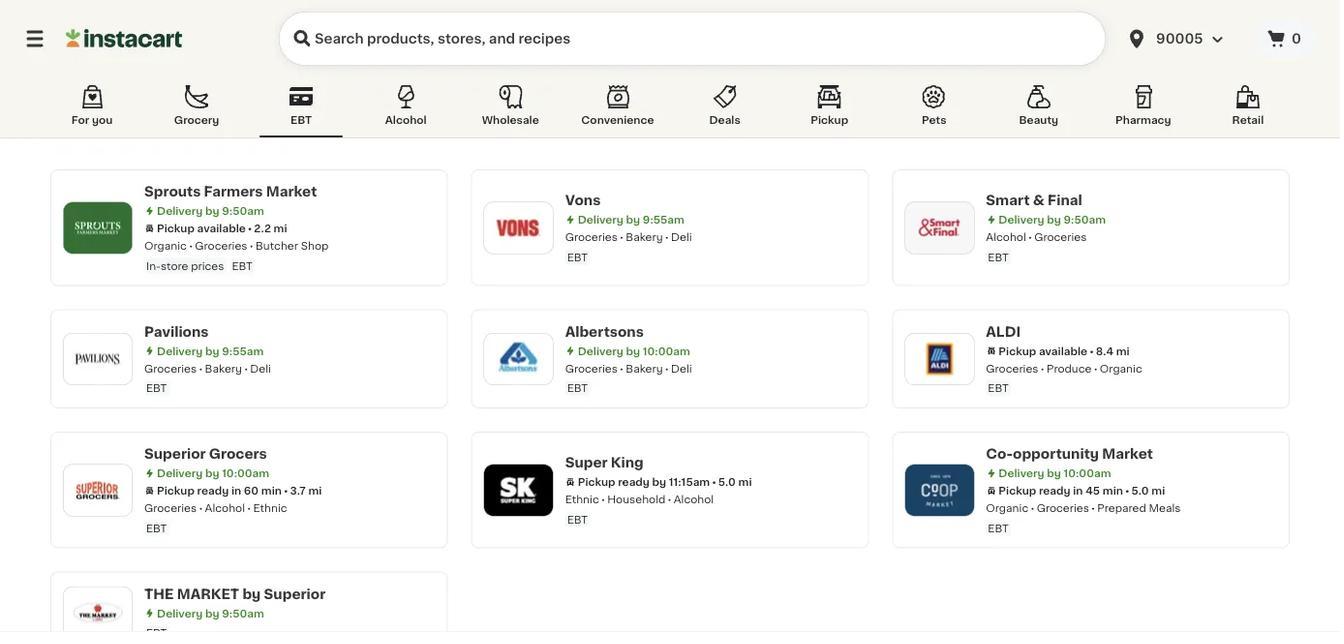 Task type: locate. For each thing, give the bounding box(es) containing it.
0 vertical spatial pickup available
[[157, 223, 246, 234]]

delivery down smart & final
[[999, 214, 1044, 225]]

90005 button
[[1125, 12, 1241, 66]]

groceries bakery deli ebt down the pavilions
[[144, 363, 271, 394]]

delivery down superior grocers
[[157, 468, 203, 479]]

1 horizontal spatial min
[[1103, 486, 1123, 496]]

butcher
[[256, 241, 298, 251]]

groceries bakery deli ebt for pavilions
[[144, 363, 271, 394]]

delivery for sprouts farmers market
[[157, 206, 203, 216]]

9:50am down farmers
[[222, 206, 264, 216]]

groceries bakery deli ebt down albertsons
[[565, 363, 692, 394]]

9:55am for pavilions
[[222, 346, 264, 356]]

alcohol inside the "ethnic household alcohol ebt"
[[674, 494, 714, 505]]

0 horizontal spatial delivery by 10:00am
[[157, 468, 269, 479]]

delivery down co-
[[999, 468, 1044, 479]]

grocers
[[209, 447, 267, 461]]

organic inside organic groceries prepared meals ebt
[[986, 503, 1029, 514]]

mi for sprouts farmers market
[[274, 223, 287, 234]]

9:50am for final
[[1064, 214, 1106, 225]]

0 horizontal spatial ready
[[197, 486, 229, 496]]

mi up butcher at the top
[[274, 223, 287, 234]]

0 horizontal spatial 10:00am
[[222, 468, 269, 479]]

for
[[71, 115, 89, 125]]

deli
[[671, 232, 692, 243], [250, 363, 271, 374], [671, 363, 692, 374]]

delivery down sprouts
[[157, 206, 203, 216]]

ebt
[[291, 115, 312, 125], [567, 252, 588, 262], [988, 252, 1009, 262], [232, 260, 253, 271], [146, 383, 167, 394], [567, 383, 588, 394], [988, 383, 1009, 394], [567, 514, 588, 525], [146, 523, 167, 534], [988, 523, 1009, 534]]

delivery by 9:55am for pavilions
[[157, 346, 264, 356]]

2 horizontal spatial 10:00am
[[1064, 468, 1111, 479]]

ethnic
[[565, 494, 599, 505], [253, 503, 287, 514]]

0 vertical spatial organic
[[144, 241, 187, 251]]

min
[[261, 486, 282, 496], [1103, 486, 1123, 496]]

None search field
[[279, 12, 1106, 66]]

1 horizontal spatial ethnic
[[565, 494, 599, 505]]

1 horizontal spatial 10:00am
[[643, 346, 690, 356]]

ready up household
[[618, 477, 650, 488]]

0 vertical spatial 9:55am
[[643, 214, 684, 225]]

superior
[[144, 447, 206, 461], [264, 587, 326, 601]]

9:50am
[[222, 206, 264, 216], [1064, 214, 1106, 225], [222, 608, 264, 619]]

superior up pickup ready in 60 min
[[144, 447, 206, 461]]

mi
[[274, 223, 287, 234], [1116, 346, 1130, 356], [738, 477, 752, 488], [308, 486, 322, 496], [1151, 486, 1165, 496]]

delivery by 9:55am
[[578, 214, 684, 225], [157, 346, 264, 356]]

0
[[1292, 32, 1301, 46]]

ethnic inside groceries alcohol ethnic ebt
[[253, 503, 287, 514]]

10:00am up 60 on the bottom left of the page
[[222, 468, 269, 479]]

1 horizontal spatial 9:55am
[[643, 214, 684, 225]]

delivery by 9:50am down final
[[999, 214, 1106, 225]]

groceries down pickup ready in 60 min
[[144, 503, 197, 514]]

opportunity
[[1013, 447, 1099, 461]]

instacart image
[[66, 27, 182, 50]]

1 vertical spatial available
[[1039, 346, 1087, 356]]

0 horizontal spatial market
[[266, 185, 317, 198]]

delivery by 9:50am
[[157, 206, 264, 216], [999, 214, 1106, 225], [157, 608, 264, 619]]

groceries down albertsons
[[565, 363, 618, 374]]

1 vertical spatial market
[[1102, 447, 1153, 461]]

0 vertical spatial available
[[197, 223, 246, 234]]

pickup available
[[157, 223, 246, 234], [999, 346, 1087, 356]]

by for superior grocers
[[205, 468, 219, 479]]

organic
[[144, 241, 187, 251], [1100, 363, 1142, 374], [986, 503, 1029, 514]]

2 in from the left
[[1073, 486, 1083, 496]]

10:00am
[[643, 346, 690, 356], [222, 468, 269, 479], [1064, 468, 1111, 479]]

retail
[[1232, 115, 1264, 125]]

delivery down the
[[157, 608, 203, 619]]

2 vertical spatial organic
[[986, 503, 1029, 514]]

ready
[[618, 477, 650, 488], [197, 486, 229, 496], [1039, 486, 1070, 496]]

9:55am
[[643, 214, 684, 225], [222, 346, 264, 356]]

sprouts farmers market logo image
[[73, 203, 123, 253]]

pickup inside "button"
[[811, 115, 848, 125]]

ready up groceries alcohol ethnic ebt
[[197, 486, 229, 496]]

household
[[607, 494, 666, 505]]

market up 2.2 mi
[[266, 185, 317, 198]]

delivery by 9:50am down sprouts farmers market
[[157, 206, 264, 216]]

9:50am down final
[[1064, 214, 1106, 225]]

9:50am down the market by superior
[[222, 608, 264, 619]]

1 vertical spatial organic
[[1100, 363, 1142, 374]]

alcohol button
[[364, 81, 448, 137]]

in left 45
[[1073, 486, 1083, 496]]

groceries inside groceries produce organic ebt
[[986, 363, 1038, 374]]

delivery down the pavilions
[[157, 346, 203, 356]]

delivery by 9:50am for market
[[157, 608, 264, 619]]

the market by superior
[[144, 587, 326, 601]]

pharmacy
[[1115, 115, 1171, 125]]

0 button
[[1253, 19, 1317, 58]]

pets
[[922, 115, 946, 125]]

groceries bakery deli ebt
[[565, 232, 692, 262], [144, 363, 271, 394], [565, 363, 692, 394]]

1 vertical spatial delivery by 9:55am
[[157, 346, 264, 356]]

delivery for the market by superior
[[157, 608, 203, 619]]

delivery by 9:55am down vons
[[578, 214, 684, 225]]

1 in from the left
[[231, 486, 241, 496]]

5.0 mi right 11:15am
[[718, 477, 752, 488]]

5.0 for pickup ready in 45 min
[[1131, 486, 1149, 496]]

super
[[565, 456, 608, 470]]

beauty
[[1019, 115, 1058, 125]]

organic down co-
[[986, 503, 1029, 514]]

organic down 8.4 mi
[[1100, 363, 1142, 374]]

delivery for albertsons
[[578, 346, 623, 356]]

market
[[266, 185, 317, 198], [1102, 447, 1153, 461]]

shop
[[301, 241, 329, 251]]

by
[[205, 206, 219, 216], [626, 214, 640, 225], [1047, 214, 1061, 225], [205, 346, 219, 356], [626, 346, 640, 356], [205, 468, 219, 479], [1047, 468, 1061, 479], [652, 477, 666, 488], [242, 587, 261, 601], [205, 608, 219, 619]]

in
[[231, 486, 241, 496], [1073, 486, 1083, 496]]

3.7
[[290, 486, 306, 496]]

pickup ready by 11:15am
[[578, 477, 710, 488]]

king
[[611, 456, 644, 470]]

groceries down final
[[1034, 232, 1087, 243]]

groceries up prices
[[195, 241, 247, 251]]

available up organic groceries butcher shop in-store prices ebt at the top of page
[[197, 223, 246, 234]]

delivery by 10:00am
[[578, 346, 690, 356], [157, 468, 269, 479], [999, 468, 1111, 479]]

by for co-opportunity market
[[1047, 468, 1061, 479]]

pickup
[[811, 115, 848, 125], [157, 223, 195, 234], [999, 346, 1036, 356], [578, 477, 615, 488], [157, 486, 195, 496], [999, 486, 1036, 496]]

5.0
[[718, 477, 736, 488], [1131, 486, 1149, 496]]

market up the prepared
[[1102, 447, 1153, 461]]

bakery
[[626, 232, 663, 243], [205, 363, 242, 374], [626, 363, 663, 374]]

super king
[[565, 456, 644, 470]]

organic inside organic groceries butcher shop in-store prices ebt
[[144, 241, 187, 251]]

ethnic down 60 on the bottom left of the page
[[253, 503, 287, 514]]

by for the market by superior
[[205, 608, 219, 619]]

0 horizontal spatial 5.0 mi
[[718, 477, 752, 488]]

2.2
[[254, 223, 271, 234]]

5.0 up the prepared
[[1131, 486, 1149, 496]]

1 horizontal spatial ready
[[618, 477, 650, 488]]

ethnic down super
[[565, 494, 599, 505]]

albertsons
[[565, 325, 644, 338]]

organic up store
[[144, 241, 187, 251]]

2 min from the left
[[1103, 486, 1123, 496]]

ebt inside organic groceries butcher shop in-store prices ebt
[[232, 260, 253, 271]]

10:00am for albertsons
[[643, 346, 690, 356]]

5.0 mi up meals
[[1131, 486, 1165, 496]]

groceries bakery deli ebt down vons
[[565, 232, 692, 262]]

farmers
[[204, 185, 263, 198]]

delivery by 9:50am down market
[[157, 608, 264, 619]]

1 horizontal spatial market
[[1102, 447, 1153, 461]]

the market by superior logo image
[[73, 587, 123, 632]]

0 horizontal spatial in
[[231, 486, 241, 496]]

pickup ready in 45 min
[[999, 486, 1123, 496]]

1 vertical spatial superior
[[264, 587, 326, 601]]

mi right '8.4'
[[1116, 346, 1130, 356]]

1 horizontal spatial delivery by 9:55am
[[578, 214, 684, 225]]

1 horizontal spatial organic
[[986, 503, 1029, 514]]

grocery
[[174, 115, 219, 125]]

0 horizontal spatial pickup available
[[157, 223, 246, 234]]

0 vertical spatial market
[[266, 185, 317, 198]]

alcohol inside groceries alcohol ethnic ebt
[[205, 503, 245, 514]]

ready for superior grocers
[[197, 486, 229, 496]]

available
[[197, 223, 246, 234], [1039, 346, 1087, 356]]

ebt inside organic groceries prepared meals ebt
[[988, 523, 1009, 534]]

1 vertical spatial pickup available
[[999, 346, 1087, 356]]

1 horizontal spatial delivery by 10:00am
[[578, 346, 690, 356]]

ready for co-opportunity market
[[1039, 486, 1070, 496]]

superior grocers logo image
[[73, 465, 123, 515]]

1 min from the left
[[261, 486, 282, 496]]

prices
[[191, 260, 224, 271]]

convenience button
[[574, 81, 662, 137]]

delivery by 9:55am down the pavilions
[[157, 346, 264, 356]]

delivery by 10:00am up pickup ready in 60 min
[[157, 468, 269, 479]]

mi up meals
[[1151, 486, 1165, 496]]

delivery down vons
[[578, 214, 623, 225]]

groceries down pickup ready in 45 min
[[1037, 503, 1089, 514]]

0 horizontal spatial organic
[[144, 241, 187, 251]]

0 horizontal spatial min
[[261, 486, 282, 496]]

1 horizontal spatial 5.0
[[1131, 486, 1149, 496]]

0 horizontal spatial superior
[[144, 447, 206, 461]]

0 horizontal spatial 9:55am
[[222, 346, 264, 356]]

groceries inside organic groceries butcher shop in-store prices ebt
[[195, 241, 247, 251]]

delivery by 9:55am for vons
[[578, 214, 684, 225]]

1 horizontal spatial pickup available
[[999, 346, 1087, 356]]

available for 8.4
[[1039, 346, 1087, 356]]

9:50am for market
[[222, 206, 264, 216]]

delivery
[[157, 206, 203, 216], [578, 214, 623, 225], [999, 214, 1044, 225], [157, 346, 203, 356], [578, 346, 623, 356], [157, 468, 203, 479], [999, 468, 1044, 479], [157, 608, 203, 619]]

in left 60 on the bottom left of the page
[[231, 486, 241, 496]]

superior right market
[[264, 587, 326, 601]]

1 horizontal spatial 5.0 mi
[[1131, 486, 1165, 496]]

available for 2.2
[[197, 223, 246, 234]]

pickup available for 2.2 mi
[[157, 223, 246, 234]]

groceries
[[565, 232, 618, 243], [1034, 232, 1087, 243], [195, 241, 247, 251], [144, 363, 197, 374], [565, 363, 618, 374], [986, 363, 1038, 374], [144, 503, 197, 514], [1037, 503, 1089, 514]]

bakery for pavilions
[[205, 363, 242, 374]]

90005 button
[[1114, 12, 1253, 66]]

by for smart & final
[[1047, 214, 1061, 225]]

delivery for smart & final
[[999, 214, 1044, 225]]

2 horizontal spatial organic
[[1100, 363, 1142, 374]]

bakery for albertsons
[[626, 363, 663, 374]]

delivery by 10:00am for superior grocers
[[157, 468, 269, 479]]

1 horizontal spatial in
[[1073, 486, 1083, 496]]

1 horizontal spatial available
[[1039, 346, 1087, 356]]

delivery for pavilions
[[157, 346, 203, 356]]

0 horizontal spatial delivery by 9:55am
[[157, 346, 264, 356]]

in-
[[146, 260, 161, 271]]

1 vertical spatial 9:55am
[[222, 346, 264, 356]]

groceries down the aldi
[[986, 363, 1038, 374]]

vons
[[565, 194, 601, 207]]

delivery by 10:00am down albertsons
[[578, 346, 690, 356]]

alcohol
[[385, 115, 427, 125], [986, 232, 1026, 243], [674, 494, 714, 505], [205, 503, 245, 514]]

min right 60 on the bottom left of the page
[[261, 486, 282, 496]]

pickup available up prices
[[157, 223, 246, 234]]

2 horizontal spatial ready
[[1039, 486, 1070, 496]]

0 vertical spatial delivery by 9:55am
[[578, 214, 684, 225]]

2 horizontal spatial delivery by 10:00am
[[999, 468, 1111, 479]]

pharmacy button
[[1102, 81, 1185, 137]]

0 horizontal spatial 5.0
[[718, 477, 736, 488]]

available up produce
[[1039, 346, 1087, 356]]

0 horizontal spatial available
[[197, 223, 246, 234]]

5.0 mi
[[718, 477, 752, 488], [1131, 486, 1165, 496]]

organic for co-opportunity market
[[986, 503, 1029, 514]]

5.0 right 11:15am
[[718, 477, 736, 488]]

market for co-opportunity market
[[1102, 447, 1153, 461]]

min for grocers
[[261, 486, 282, 496]]

mi right 3.7
[[308, 486, 322, 496]]

groceries bakery deli ebt for vons
[[565, 232, 692, 262]]

delivery by 10:00am up pickup ready in 45 min
[[999, 468, 1111, 479]]

delivery for vons
[[578, 214, 623, 225]]

pickup available up produce
[[999, 346, 1087, 356]]

for you
[[71, 115, 113, 125]]

10:00am up 45
[[1064, 468, 1111, 479]]

8.4
[[1096, 346, 1114, 356]]

delivery down albertsons
[[578, 346, 623, 356]]

ready down the opportunity
[[1039, 486, 1070, 496]]

Search field
[[279, 12, 1106, 66]]

0 horizontal spatial ethnic
[[253, 503, 287, 514]]

ebt inside the "ethnic household alcohol ebt"
[[567, 514, 588, 525]]

10:00am down albertsons
[[643, 346, 690, 356]]

&
[[1033, 194, 1045, 207]]

min up the prepared
[[1103, 486, 1123, 496]]



Task type: describe. For each thing, give the bounding box(es) containing it.
10:00am for superior grocers
[[222, 468, 269, 479]]

ebt button
[[260, 81, 343, 137]]

market
[[177, 587, 239, 601]]

5.0 mi for pickup ready in 45 min
[[1131, 486, 1165, 496]]

deals
[[709, 115, 740, 125]]

90005
[[1156, 32, 1203, 46]]

sprouts farmers market
[[144, 185, 317, 198]]

groceries inside alcohol groceries ebt
[[1034, 232, 1087, 243]]

organic groceries butcher shop in-store prices ebt
[[144, 241, 329, 271]]

market for sprouts farmers market
[[266, 185, 317, 198]]

3.7 mi
[[290, 486, 322, 496]]

pavilions logo image
[[73, 334, 123, 384]]

organic groceries prepared meals ebt
[[986, 503, 1181, 534]]

ethnic inside the "ethnic household alcohol ebt"
[[565, 494, 599, 505]]

convenience
[[581, 115, 654, 125]]

you
[[92, 115, 113, 125]]

meals
[[1149, 503, 1181, 514]]

beauty button
[[997, 81, 1080, 137]]

9:55am for vons
[[643, 214, 684, 225]]

groceries inside organic groceries prepared meals ebt
[[1037, 503, 1089, 514]]

pickup ready in 60 min
[[157, 486, 282, 496]]

delivery for co-opportunity market
[[999, 468, 1044, 479]]

pets button
[[892, 81, 976, 137]]

wholesale button
[[469, 81, 552, 137]]

groceries produce organic ebt
[[986, 363, 1142, 394]]

prepared
[[1097, 503, 1146, 514]]

produce
[[1047, 363, 1092, 374]]

sprouts
[[144, 185, 201, 198]]

by for sprouts farmers market
[[205, 206, 219, 216]]

alcohol inside alcohol groceries ebt
[[986, 232, 1026, 243]]

10:00am for co-opportunity market
[[1064, 468, 1111, 479]]

smart & final logo image
[[914, 203, 965, 253]]

delivery by 9:50am for farmers
[[157, 206, 264, 216]]

smart
[[986, 194, 1030, 207]]

deli for albertsons
[[671, 363, 692, 374]]

45
[[1086, 486, 1100, 496]]

alcohol inside 'button'
[[385, 115, 427, 125]]

9:50am for by
[[222, 608, 264, 619]]

ebt inside groceries alcohol ethnic ebt
[[146, 523, 167, 534]]

smart & final
[[986, 194, 1082, 207]]

ebt inside alcohol groceries ebt
[[988, 252, 1009, 262]]

2.2 mi
[[254, 223, 287, 234]]

store
[[161, 260, 188, 271]]

co-opportunity market logo image
[[914, 465, 965, 515]]

groceries bakery deli ebt for albertsons
[[565, 363, 692, 394]]

groceries alcohol ethnic ebt
[[144, 503, 287, 534]]

deals button
[[683, 81, 766, 137]]

pavilions
[[144, 325, 209, 338]]

superior grocers
[[144, 447, 267, 461]]

deli for vons
[[671, 232, 692, 243]]

organic inside groceries produce organic ebt
[[1100, 363, 1142, 374]]

mi for co-opportunity market
[[1151, 486, 1165, 496]]

mi right 11:15am
[[738, 477, 752, 488]]

aldi logo image
[[914, 334, 965, 384]]

0 vertical spatial superior
[[144, 447, 206, 461]]

aldi
[[986, 325, 1021, 338]]

11:15am
[[669, 477, 710, 488]]

in for grocers
[[231, 486, 241, 496]]

super king logo image
[[493, 465, 544, 515]]

1 horizontal spatial superior
[[264, 587, 326, 601]]

retail button
[[1206, 81, 1290, 137]]

organic for sprouts farmers market
[[144, 241, 187, 251]]

by for pavilions
[[205, 346, 219, 356]]

co-
[[986, 447, 1013, 461]]

for you button
[[50, 81, 134, 137]]

wholesale
[[482, 115, 539, 125]]

by for vons
[[626, 214, 640, 225]]

the
[[144, 587, 174, 601]]

8.4 mi
[[1096, 346, 1130, 356]]

by for albertsons
[[626, 346, 640, 356]]

groceries inside groceries alcohol ethnic ebt
[[144, 503, 197, 514]]

albertsons logo image
[[493, 334, 544, 384]]

grocery button
[[155, 81, 238, 137]]

ebt inside button
[[291, 115, 312, 125]]

5.0 for pickup ready by 11:15am
[[718, 477, 736, 488]]

ethnic household alcohol ebt
[[565, 494, 714, 525]]

bakery for vons
[[626, 232, 663, 243]]

5.0 mi for pickup ready by 11:15am
[[718, 477, 752, 488]]

in for opportunity
[[1073, 486, 1083, 496]]

mi for superior grocers
[[308, 486, 322, 496]]

min for opportunity
[[1103, 486, 1123, 496]]

alcohol groceries ebt
[[986, 232, 1087, 262]]

deli for pavilions
[[250, 363, 271, 374]]

shop categories tab list
[[50, 81, 1290, 137]]

60
[[244, 486, 259, 496]]

groceries down vons
[[565, 232, 618, 243]]

delivery by 9:50am for &
[[999, 214, 1106, 225]]

groceries down the pavilions
[[144, 363, 197, 374]]

delivery for superior grocers
[[157, 468, 203, 479]]

delivery by 10:00am for albertsons
[[578, 346, 690, 356]]

pickup available for 8.4 mi
[[999, 346, 1087, 356]]

final
[[1048, 194, 1082, 207]]

ebt inside groceries produce organic ebt
[[988, 383, 1009, 394]]

vons logo image
[[493, 203, 544, 253]]

delivery by 10:00am for co-opportunity market
[[999, 468, 1111, 479]]

pickup button
[[788, 81, 871, 137]]

co-opportunity market
[[986, 447, 1153, 461]]



Task type: vqa. For each thing, say whether or not it's contained in the screenshot.


